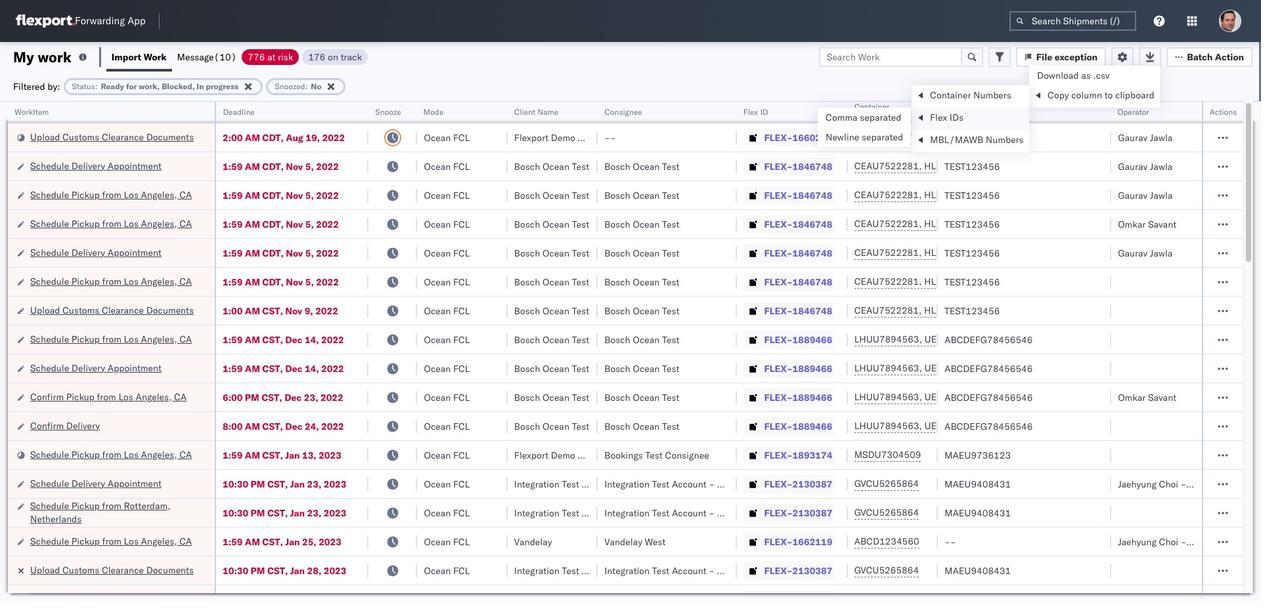 Task type: describe. For each thing, give the bounding box(es) containing it.
no
[[311, 81, 321, 91]]

download as .csv
[[1037, 70, 1110, 81]]

los for 2nd schedule pickup from los angeles, ca link from the bottom
[[124, 449, 139, 461]]

schedule pickup from rotterdam, netherlands button
[[30, 500, 198, 527]]

1 integration from the top
[[604, 478, 650, 490]]

import work
[[112, 51, 167, 63]]

container numbers button
[[848, 99, 925, 123]]

6 hlxu8034992 from the top
[[994, 305, 1058, 317]]

nov for 3rd schedule pickup from los angeles, ca link from the top of the page
[[286, 276, 303, 288]]

4 jawla from the top
[[1150, 247, 1173, 259]]

flex ids
[[930, 112, 964, 123]]

2 schedule pickup from los angeles, ca link from the top
[[30, 217, 192, 230]]

abcd1234560
[[854, 536, 919, 548]]

1:59 for second schedule pickup from los angeles, ca link from the top of the page
[[223, 218, 243, 230]]

11 resize handle column header from the left
[[1228, 102, 1243, 602]]

batch action
[[1187, 51, 1244, 63]]

list box containing comma separated
[[818, 108, 911, 147]]

import work button
[[106, 42, 172, 72]]

2 schedule pickup from los angeles, ca from the top
[[30, 218, 192, 230]]

4 flex-1846748 from the top
[[764, 247, 832, 259]]

6 ocean fcl from the top
[[424, 276, 470, 288]]

ready
[[101, 81, 124, 91]]

2 schedule pickup from los angeles, ca button from the top
[[30, 217, 192, 232]]

12 fcl from the top
[[453, 450, 470, 461]]

west
[[645, 536, 666, 548]]

1846748 for 3rd schedule pickup from los angeles, ca link from the top of the page
[[793, 276, 832, 288]]

3 cdt, from the top
[[262, 189, 284, 201]]

2 vertical spatial 23,
[[307, 507, 321, 519]]

pm down 1:59 am cst, jan 25, 2023
[[251, 565, 265, 577]]

risk
[[278, 51, 293, 63]]

7 flex- from the top
[[764, 305, 793, 317]]

3 clearance from the top
[[102, 565, 144, 576]]

3 integration from the top
[[604, 565, 650, 577]]

gaurav jawla for upload customs clearance documents link corresponding to 2nd upload customs clearance documents button from the bottom
[[1118, 132, 1173, 144]]

15 ocean fcl from the top
[[424, 536, 470, 548]]

dec for schedule pickup from los angeles, ca
[[285, 334, 302, 346]]

confirm pickup from los angeles, ca button
[[30, 390, 187, 405]]

cst, left 9,
[[262, 305, 283, 317]]

comma
[[826, 112, 858, 123]]

2 upload customs clearance documents button from the top
[[30, 304, 194, 318]]

3 schedule pickup from los angeles, ca from the top
[[30, 276, 192, 287]]

5 cdt, from the top
[[262, 247, 284, 259]]

6 schedule pickup from los angeles, ca from the top
[[30, 536, 192, 547]]

at
[[267, 51, 276, 63]]

: for snoozed
[[305, 81, 308, 91]]

2 customs from the top
[[62, 304, 99, 316]]

pm down '1:59 am cst, jan 13, 2023' at bottom
[[251, 478, 265, 490]]

5 schedule pickup from los angeles, ca link from the top
[[30, 448, 192, 461]]

8:00
[[223, 421, 243, 433]]

3 maeu9408431 from the top
[[945, 565, 1011, 577]]

lhuu7894563, uetu5238478 for schedule pickup from los angeles, ca
[[854, 334, 988, 345]]

message (10)
[[177, 51, 237, 63]]

6 1846748 from the top
[[793, 305, 832, 317]]

app
[[128, 15, 146, 27]]

16 fcl from the top
[[453, 565, 470, 577]]

list box containing download as .csv
[[1029, 66, 1160, 108]]

1 cdt, from the top
[[262, 132, 284, 144]]

15 flex- from the top
[[764, 536, 793, 548]]

1 am from the top
[[245, 132, 260, 144]]

agent
[[1236, 478, 1261, 490]]

13,
[[302, 450, 316, 461]]

flexport for --
[[514, 132, 549, 144]]

5 schedule pickup from los angeles, ca from the top
[[30, 449, 192, 461]]

list box containing container numbers
[[912, 85, 1029, 152]]

upload customs clearance documents link for 2nd upload customs clearance documents button from the bottom
[[30, 130, 194, 144]]

flex-1889466 for schedule delivery appointment
[[764, 363, 832, 375]]

confirm for confirm pickup from los angeles, ca
[[30, 391, 64, 403]]

bookings test consignee
[[604, 450, 709, 461]]

confirm pickup from los angeles, ca link
[[30, 390, 187, 404]]

confirm delivery link
[[30, 419, 100, 433]]

1:59 am cst, jan 25, 2023
[[223, 536, 341, 548]]

2 10:30 from the top
[[223, 507, 248, 519]]

1:59 for third schedule pickup from los angeles, ca link from the bottom
[[223, 334, 243, 346]]

1 10:30 pm cst, jan 23, 2023 from the top
[[223, 478, 346, 490]]

1:59 am cst, dec 14, 2022 for schedule pickup from los angeles, ca
[[223, 334, 344, 346]]

ca for sixth schedule pickup from los angeles, ca link from the top
[[179, 536, 192, 547]]

3 5, from the top
[[305, 218, 314, 230]]

: for status
[[95, 81, 98, 91]]

track
[[341, 51, 362, 63]]

2 ceau7522281, hlxu6269489, hlxu8034992 from the top
[[854, 189, 1058, 201]]

status
[[72, 81, 95, 91]]

4 5, from the top
[[305, 247, 314, 259]]

3 lagerfeld from the top
[[736, 565, 775, 577]]

1 upload customs clearance documents from the top
[[30, 131, 194, 143]]

jaehyung choi - test origin agent
[[1118, 478, 1261, 490]]

test123456 for second schedule pickup from los angeles, ca link from the top of the page
[[945, 218, 1000, 230]]

1 flex-2130387 from the top
[[764, 478, 832, 490]]

lhuu7894563, for schedule delivery appointment
[[854, 363, 922, 374]]

separated for comma separated
[[860, 112, 901, 123]]

2:00
[[223, 132, 243, 144]]

flex-1660288
[[764, 132, 832, 144]]

4 lhuu7894563, from the top
[[854, 420, 922, 432]]

angeles, inside button
[[136, 391, 172, 403]]

resize handle column header for container numbers
[[922, 102, 938, 602]]

flexport. image
[[16, 14, 75, 28]]

demo for -
[[551, 132, 575, 144]]

hlxu6269489, for 3rd schedule pickup from los angeles, ca link from the top of the page
[[924, 276, 991, 288]]

actions
[[1210, 107, 1237, 117]]

container inside list box
[[930, 89, 971, 101]]

status : ready for work, blocked, in progress
[[72, 81, 239, 91]]

ids
[[950, 112, 964, 123]]

on
[[328, 51, 338, 63]]

2023 right 13,
[[319, 450, 341, 461]]

progress
[[206, 81, 239, 91]]

4 abcdefg78456546 from the top
[[945, 421, 1033, 433]]

2 cdt, from the top
[[262, 161, 284, 172]]

newline
[[826, 131, 859, 143]]

19,
[[306, 132, 320, 144]]

confirm delivery
[[30, 420, 100, 432]]

ca for 1st schedule pickup from los angeles, ca link from the top of the page
[[179, 189, 192, 201]]

1:00 am cst, nov 9, 2022
[[223, 305, 338, 317]]

3 schedule delivery appointment from the top
[[30, 362, 162, 374]]

upload customs clearance documents link for 2nd upload customs clearance documents button from the top of the page
[[30, 304, 194, 317]]

4 ceau7522281, from the top
[[854, 247, 922, 259]]

flex for flex ids
[[930, 112, 947, 123]]

schedule for 1st schedule delivery appointment 'link' from the top
[[30, 160, 69, 172]]

6:00
[[223, 392, 243, 404]]

6 ceau7522281, hlxu6269489, hlxu8034992 from the top
[[854, 305, 1058, 317]]

10 ocean fcl from the top
[[424, 392, 470, 404]]

2023 right 25,
[[319, 536, 341, 548]]

1 schedule delivery appointment link from the top
[[30, 159, 162, 172]]

2:00 am cdt, aug 19, 2022
[[223, 132, 345, 144]]

separated for newline separated
[[862, 131, 903, 143]]

mbl/mawb numbers inside button
[[945, 107, 1025, 117]]

schedule for 4th schedule delivery appointment 'link' from the top of the page
[[30, 478, 69, 490]]

vandelay west
[[604, 536, 666, 548]]

2 am from the top
[[245, 161, 260, 172]]

rotterdam,
[[124, 500, 171, 512]]

los for confirm pickup from los angeles, ca link
[[119, 391, 133, 403]]

mbl/mawb numbers button
[[938, 104, 1098, 118]]

work,
[[139, 81, 160, 91]]

documents for 2nd upload customs clearance documents button from the top of the page
[[146, 304, 194, 316]]

3 gaurav jawla from the top
[[1118, 189, 1173, 201]]

3 10:30 from the top
[[223, 565, 248, 577]]

operator
[[1118, 107, 1150, 117]]

1660288
[[793, 132, 832, 144]]

forwarding
[[75, 15, 125, 27]]

5 flex-1846748 from the top
[[764, 276, 832, 288]]

4 ocean fcl from the top
[[424, 218, 470, 230]]

4 cdt, from the top
[[262, 218, 284, 230]]

file exception
[[1036, 51, 1098, 63]]

in
[[197, 81, 204, 91]]

4 am from the top
[[245, 218, 260, 230]]

4 lhuu7894563, uetu5238478 from the top
[[854, 420, 988, 432]]

6 am from the top
[[245, 276, 260, 288]]

5 5, from the top
[[305, 276, 314, 288]]

0 horizontal spatial --
[[604, 132, 616, 144]]

13 ocean fcl from the top
[[424, 478, 470, 490]]

7 ocean fcl from the top
[[424, 305, 470, 317]]

deadline button
[[216, 104, 356, 118]]

2 1:59 am cdt, nov 5, 2022 from the top
[[223, 189, 339, 201]]

(10)
[[214, 51, 237, 63]]

upload for 2nd upload customs clearance documents button from the top of the page
[[30, 304, 60, 316]]

1 ceau7522281, hlxu6269489, hlxu8034992 from the top
[[854, 160, 1058, 172]]

2 maeu9408431 from the top
[[945, 507, 1011, 519]]

workitem
[[14, 107, 49, 117]]

flex-1889466 for schedule pickup from los angeles, ca
[[764, 334, 832, 346]]

13 flex- from the top
[[764, 478, 793, 490]]

client name button
[[508, 104, 585, 118]]

container inside button
[[854, 102, 889, 112]]

confirm delivery button
[[30, 419, 100, 434]]

776 at risk
[[248, 51, 293, 63]]

maeu9736123
[[945, 450, 1011, 461]]

lhuu7894563, for confirm pickup from los angeles, ca
[[854, 391, 922, 403]]

forwarding app link
[[16, 14, 146, 28]]

2 1846748 from the top
[[793, 189, 832, 201]]

1 schedule delivery appointment from the top
[[30, 160, 162, 172]]

3 appointment from the top
[[108, 362, 162, 374]]

schedule for 1st schedule pickup from los angeles, ca link from the top of the page
[[30, 189, 69, 201]]

1889466 for confirm pickup from los angeles, ca
[[793, 392, 832, 404]]

numbers down mbl/mawb numbers button
[[986, 134, 1024, 146]]

3 gaurav from the top
[[1118, 189, 1148, 201]]

my
[[13, 48, 34, 66]]

copy column to clipboard
[[1048, 89, 1154, 101]]

3 flex-1846748 from the top
[[764, 218, 832, 230]]

cst, down 1:00 am cst, nov 9, 2022
[[262, 334, 283, 346]]

origin
[[1209, 478, 1234, 490]]

1:59 am cst, jan 13, 2023
[[223, 450, 341, 461]]

1:59 am cst, dec 14, 2022 for schedule delivery appointment
[[223, 363, 344, 375]]

jan left 13,
[[285, 450, 300, 461]]

ca for 2nd schedule pickup from los angeles, ca link from the bottom
[[179, 449, 192, 461]]

schedule for schedule pickup from rotterdam, netherlands link
[[30, 500, 69, 512]]

2 hlxu8034992 from the top
[[994, 189, 1058, 201]]

3 schedule delivery appointment button from the top
[[30, 362, 162, 376]]

delivery for 3rd 'schedule delivery appointment' button from the bottom of the page
[[71, 247, 105, 258]]

3 flex- from the top
[[764, 189, 793, 201]]

1 vertical spatial --
[[945, 536, 956, 548]]

by:
[[47, 80, 60, 92]]

1 schedule delivery appointment button from the top
[[30, 159, 162, 174]]

ca for confirm pickup from los angeles, ca link
[[174, 391, 187, 403]]

container numbers inside button
[[854, 102, 889, 122]]

uetu5238478 for schedule pickup from los angeles, ca
[[924, 334, 988, 345]]

5 ocean fcl from the top
[[424, 247, 470, 259]]

1 flex-1846748 from the top
[[764, 161, 832, 172]]

3 ocean fcl from the top
[[424, 189, 470, 201]]

flex id
[[743, 107, 768, 117]]

forwarding app
[[75, 15, 146, 27]]

1889466 for schedule delivery appointment
[[793, 363, 832, 375]]

demo for bookings
[[551, 450, 575, 461]]

import
[[112, 51, 141, 63]]

8:00 am cst, dec 24, 2022
[[223, 421, 344, 433]]

mbl/mawb inside list box
[[930, 134, 983, 146]]

flex-1893174
[[764, 450, 832, 461]]

4 schedule delivery appointment link from the top
[[30, 477, 162, 490]]

1846748 for 1st schedule delivery appointment 'link' from the top
[[793, 161, 832, 172]]

resize handle column header for flex id
[[832, 102, 848, 602]]

4 flex-1889466 from the top
[[764, 421, 832, 433]]

8 am from the top
[[245, 334, 260, 346]]

upload for 2nd upload customs clearance documents button from the bottom
[[30, 131, 60, 143]]

documents for 2nd upload customs clearance documents button from the bottom
[[146, 131, 194, 143]]

1662119
[[793, 536, 832, 548]]

1:59 am cdt, nov 5, 2022 for second schedule delivery appointment 'link'
[[223, 247, 339, 259]]

8 ocean fcl from the top
[[424, 334, 470, 346]]

exception
[[1055, 51, 1098, 63]]

1 clearance from the top
[[102, 131, 144, 143]]

1 fcl from the top
[[453, 132, 470, 144]]

2 1:59 from the top
[[223, 189, 243, 201]]

4 schedule delivery appointment button from the top
[[30, 477, 162, 492]]

ymluw236679313
[[945, 132, 1029, 144]]

4 1889466 from the top
[[793, 421, 832, 433]]

cst, up '1:59 am cst, jan 13, 2023' at bottom
[[262, 421, 283, 433]]

ca for 3rd schedule pickup from los angeles, ca link from the top of the page
[[179, 276, 192, 287]]

14, for schedule delivery appointment
[[305, 363, 319, 375]]

action
[[1215, 51, 1244, 63]]

consignee button
[[598, 104, 724, 118]]

nov for second schedule pickup from los angeles, ca link from the top of the page
[[286, 218, 303, 230]]

schedule pickup from rotterdam, netherlands
[[30, 500, 171, 525]]

los for 1st schedule pickup from los angeles, ca link from the top of the page
[[124, 189, 139, 201]]

workitem button
[[8, 104, 202, 118]]

dec for confirm pickup from los angeles, ca
[[284, 392, 302, 404]]

pm up 1:59 am cst, jan 25, 2023
[[251, 507, 265, 519]]

2 lagerfeld from the top
[[736, 507, 775, 519]]

from inside schedule pickup from rotterdam, netherlands
[[102, 500, 121, 512]]

2 test123456 from the top
[[945, 189, 1000, 201]]

10 am from the top
[[245, 421, 260, 433]]

1 appointment from the top
[[108, 160, 162, 172]]

schedule for second schedule delivery appointment 'link'
[[30, 247, 69, 258]]



Task type: vqa. For each thing, say whether or not it's contained in the screenshot.
third hlxu6269489, from the bottom of the page
yes



Task type: locate. For each thing, give the bounding box(es) containing it.
1:59 am cst, dec 14, 2022 up 6:00 pm cst, dec 23, 2022
[[223, 363, 344, 375]]

8 resize handle column header from the left
[[922, 102, 938, 602]]

gaurav for upload customs clearance documents link corresponding to 2nd upload customs clearance documents button from the bottom
[[1118, 132, 1148, 144]]

2 vertical spatial upload
[[30, 565, 60, 576]]

container numbers up newline separated
[[854, 102, 889, 122]]

numbers up ymluw236679313
[[992, 107, 1025, 117]]

jaehyung
[[1118, 478, 1157, 490]]

4 appointment from the top
[[108, 478, 162, 490]]

cst, down '1:59 am cst, jan 13, 2023' at bottom
[[267, 478, 288, 490]]

1 horizontal spatial container
[[930, 89, 971, 101]]

-- right abcd1234560
[[945, 536, 956, 548]]

schedule for 3rd schedule pickup from los angeles, ca link from the top of the page
[[30, 276, 69, 287]]

lhuu7894563,
[[854, 334, 922, 345], [854, 363, 922, 374], [854, 391, 922, 403], [854, 420, 922, 432]]

10:30 pm cst, jan 23, 2023 up 1:59 am cst, jan 25, 2023
[[223, 507, 346, 519]]

appointment
[[108, 160, 162, 172], [108, 247, 162, 258], [108, 362, 162, 374], [108, 478, 162, 490]]

gaurav for second schedule delivery appointment 'link'
[[1118, 247, 1148, 259]]

0 vertical spatial 10:30 pm cst, jan 23, 2023
[[223, 478, 346, 490]]

6 ceau7522281, from the top
[[854, 305, 922, 317]]

1 vertical spatial gvcu5265864
[[854, 507, 919, 519]]

schedule for second schedule pickup from los angeles, ca link from the top of the page
[[30, 218, 69, 230]]

schedule inside schedule pickup from rotterdam, netherlands
[[30, 500, 69, 512]]

: left no on the left top of page
[[305, 81, 308, 91]]

numbers up mbl/mawb numbers button
[[973, 89, 1011, 101]]

0 vertical spatial upload customs clearance documents button
[[30, 130, 194, 145]]

0 vertical spatial lagerfeld
[[736, 478, 775, 490]]

2 karl from the top
[[717, 507, 734, 519]]

dec up 8:00 am cst, dec 24, 2022
[[284, 392, 302, 404]]

4 1:59 am cdt, nov 5, 2022 from the top
[[223, 247, 339, 259]]

5 1:59 am cdt, nov 5, 2022 from the top
[[223, 276, 339, 288]]

2 vertical spatial upload customs clearance documents
[[30, 565, 194, 576]]

lagerfeld down flex-1662119
[[736, 565, 775, 577]]

clipboard
[[1115, 89, 1154, 101]]

delivery for confirm delivery button
[[66, 420, 100, 432]]

nov for second schedule delivery appointment 'link'
[[286, 247, 303, 259]]

mbl/mawb up ymluw236679313
[[945, 107, 990, 117]]

copy
[[1048, 89, 1069, 101]]

mbl/mawb numbers up ymluw236679313
[[945, 107, 1025, 117]]

0 vertical spatial upload customs clearance documents link
[[30, 130, 194, 144]]

mbl/mawb down ids at the right of the page
[[930, 134, 983, 146]]

download
[[1037, 70, 1079, 81]]

batch
[[1187, 51, 1213, 63]]

test
[[572, 161, 589, 172], [662, 161, 679, 172], [572, 189, 589, 201], [662, 189, 679, 201], [572, 218, 589, 230], [662, 218, 679, 230], [572, 247, 589, 259], [662, 247, 679, 259], [572, 276, 589, 288], [662, 276, 679, 288], [572, 305, 589, 317], [662, 305, 679, 317], [572, 334, 589, 346], [662, 334, 679, 346], [572, 363, 589, 375], [662, 363, 679, 375], [572, 392, 589, 404], [662, 392, 679, 404], [572, 421, 589, 433], [662, 421, 679, 433], [645, 450, 663, 461], [652, 478, 670, 490], [1189, 478, 1206, 490], [652, 507, 670, 519], [652, 565, 670, 577]]

los for third schedule pickup from los angeles, ca link from the bottom
[[124, 333, 139, 345]]

2 vertical spatial documents
[[146, 565, 194, 576]]

1 : from the left
[[95, 81, 98, 91]]

0 horizontal spatial flex
[[743, 107, 758, 117]]

776
[[248, 51, 265, 63]]

1 maeu9408431 from the top
[[945, 478, 1011, 490]]

6 flex-1846748 from the top
[[764, 305, 832, 317]]

container numbers inside list box
[[930, 89, 1011, 101]]

blocked,
[[162, 81, 195, 91]]

176
[[308, 51, 325, 63]]

1 vertical spatial flex-2130387
[[764, 507, 832, 519]]

upload customs clearance documents
[[30, 131, 194, 143], [30, 304, 194, 316], [30, 565, 194, 576]]

6 fcl from the top
[[453, 276, 470, 288]]

9 ocean fcl from the top
[[424, 363, 470, 375]]

cst, up 1:59 am cst, jan 25, 2023
[[267, 507, 288, 519]]

1 vertical spatial 14,
[[305, 363, 319, 375]]

2 vertical spatial 10:30
[[223, 565, 248, 577]]

2 vertical spatial karl
[[717, 565, 734, 577]]

omkar for ceau7522281, hlxu6269489, hlxu8034992
[[1118, 218, 1146, 230]]

5 1846748 from the top
[[793, 276, 832, 288]]

resize handle column header for consignee
[[721, 102, 737, 602]]

1846748 for second schedule delivery appointment 'link'
[[793, 247, 832, 259]]

confirm for confirm delivery
[[30, 420, 64, 432]]

2022
[[322, 132, 345, 144], [316, 161, 339, 172], [316, 189, 339, 201], [316, 218, 339, 230], [316, 247, 339, 259], [316, 276, 339, 288], [315, 305, 338, 317], [321, 334, 344, 346], [321, 363, 344, 375], [320, 392, 343, 404], [321, 421, 344, 433]]

1 vertical spatial upload customs clearance documents link
[[30, 304, 194, 317]]

1 vandelay from the left
[[514, 536, 552, 548]]

schedule delivery appointment button
[[30, 159, 162, 174], [30, 246, 162, 260], [30, 362, 162, 376], [30, 477, 162, 492]]

4 1846748 from the top
[[793, 247, 832, 259]]

16 flex- from the top
[[764, 565, 793, 577]]

1 vertical spatial confirm
[[30, 420, 64, 432]]

9 resize handle column header from the left
[[1096, 102, 1111, 602]]

flex-1846748 button
[[743, 157, 835, 176], [743, 157, 835, 176], [743, 186, 835, 205], [743, 186, 835, 205], [743, 215, 835, 233], [743, 215, 835, 233], [743, 244, 835, 262], [743, 244, 835, 262], [743, 273, 835, 291], [743, 273, 835, 291], [743, 302, 835, 320], [743, 302, 835, 320]]

2130387 down 1893174
[[793, 478, 832, 490]]

3 schedule pickup from los angeles, ca button from the top
[[30, 275, 192, 289]]

2 savant from the top
[[1148, 392, 1176, 404]]

1 lhuu7894563, uetu5238478 from the top
[[854, 334, 988, 345]]

10:30 pm cst, jan 23, 2023 down '1:59 am cst, jan 13, 2023' at bottom
[[223, 478, 346, 490]]

2 vertical spatial maeu9408431
[[945, 565, 1011, 577]]

clearance
[[102, 131, 144, 143], [102, 304, 144, 316], [102, 565, 144, 576]]

abcdefg78456546 for confirm pickup from los angeles, ca
[[945, 392, 1033, 404]]

9 am from the top
[[245, 363, 260, 375]]

1 vertical spatial 2130387
[[793, 507, 832, 519]]

omkar
[[1118, 218, 1146, 230], [1118, 392, 1146, 404]]

0 vertical spatial integration
[[604, 478, 650, 490]]

lhuu7894563, uetu5238478
[[854, 334, 988, 345], [854, 363, 988, 374], [854, 391, 988, 403], [854, 420, 988, 432]]

flex inside button
[[743, 107, 758, 117]]

2023 up 1:59 am cst, jan 25, 2023
[[324, 507, 346, 519]]

Search Shipments (/) text field
[[1010, 11, 1136, 31]]

flex left id
[[743, 107, 758, 117]]

0 vertical spatial documents
[[146, 131, 194, 143]]

gaurav jawla for 1st schedule delivery appointment 'link' from the top
[[1118, 161, 1173, 172]]

omkar savant for ceau7522281, hlxu6269489, hlxu8034992
[[1118, 218, 1176, 230]]

--
[[604, 132, 616, 144], [945, 536, 956, 548]]

resize handle column header
[[199, 102, 215, 602], [353, 102, 369, 602], [402, 102, 417, 602], [492, 102, 508, 602], [582, 102, 598, 602], [721, 102, 737, 602], [832, 102, 848, 602], [922, 102, 938, 602], [1096, 102, 1111, 602], [1186, 102, 1202, 602], [1228, 102, 1243, 602]]

as
[[1081, 70, 1091, 81]]

10 flex- from the top
[[764, 392, 793, 404]]

4 schedule delivery appointment from the top
[[30, 478, 162, 490]]

ca for second schedule pickup from los angeles, ca link from the top of the page
[[179, 218, 192, 230]]

vandelay for vandelay
[[514, 536, 552, 548]]

1 1:59 from the top
[[223, 161, 243, 172]]

2 vertical spatial 2130387
[[793, 565, 832, 577]]

jan left the 28,
[[290, 565, 305, 577]]

1 vertical spatial separated
[[862, 131, 903, 143]]

24,
[[305, 421, 319, 433]]

client name
[[514, 107, 558, 117]]

1 uetu5238478 from the top
[[924, 334, 988, 345]]

0 vertical spatial account
[[672, 478, 707, 490]]

2 14, from the top
[[305, 363, 319, 375]]

1 1:59 am cdt, nov 5, 2022 from the top
[[223, 161, 339, 172]]

vandelay
[[514, 536, 552, 548], [604, 536, 642, 548]]

3 1846748 from the top
[[793, 218, 832, 230]]

2023 right the 28,
[[324, 565, 346, 577]]

cst, up 8:00 am cst, dec 24, 2022
[[262, 392, 282, 404]]

1 vertical spatial 10:30
[[223, 507, 248, 519]]

0 vertical spatial omkar savant
[[1118, 218, 1176, 230]]

dec down 1:00 am cst, nov 9, 2022
[[285, 334, 302, 346]]

integration
[[604, 478, 650, 490], [604, 507, 650, 519], [604, 565, 650, 577]]

pm right '6:00'
[[245, 392, 259, 404]]

1 vertical spatial flexport demo consignee
[[514, 450, 622, 461]]

caiu7969337
[[854, 131, 916, 143]]

1 omkar savant from the top
[[1118, 218, 1176, 230]]

2 documents from the top
[[146, 304, 194, 316]]

9 flex- from the top
[[764, 363, 793, 375]]

newline separated
[[826, 131, 903, 143]]

10:30 pm cst, jan 28, 2023
[[223, 565, 346, 577]]

1 vertical spatial account
[[672, 507, 707, 519]]

mode
[[424, 107, 444, 117]]

integration test account - karl lagerfeld down west
[[604, 565, 775, 577]]

lhuu7894563, uetu5238478 for confirm pickup from los angeles, ca
[[854, 391, 988, 403]]

deadline
[[223, 107, 254, 117]]

1 horizontal spatial --
[[945, 536, 956, 548]]

15 fcl from the top
[[453, 536, 470, 548]]

savant for lhuu7894563, uetu5238478
[[1148, 392, 1176, 404]]

0 vertical spatial flex-2130387
[[764, 478, 832, 490]]

schedule pickup from los angeles, ca button
[[30, 188, 192, 203], [30, 217, 192, 232], [30, 275, 192, 289], [30, 333, 192, 347], [30, 448, 192, 463], [30, 535, 192, 549]]

2 integration test account - karl lagerfeld from the top
[[604, 507, 775, 519]]

10 fcl from the top
[[453, 392, 470, 404]]

5 ceau7522281, hlxu6269489, hlxu8034992 from the top
[[854, 276, 1058, 288]]

1:59 am cdt, nov 5, 2022 for 1st schedule delivery appointment 'link' from the top
[[223, 161, 339, 172]]

1889466 for schedule pickup from los angeles, ca
[[793, 334, 832, 346]]

flex left ids at the right of the page
[[930, 112, 947, 123]]

: left ready
[[95, 81, 98, 91]]

5 schedule from the top
[[30, 276, 69, 287]]

0 vertical spatial karl
[[717, 478, 734, 490]]

14, for schedule pickup from los angeles, ca
[[305, 334, 319, 346]]

7 resize handle column header from the left
[[832, 102, 848, 602]]

1 vertical spatial upload customs clearance documents
[[30, 304, 194, 316]]

2130387 down '1662119'
[[793, 565, 832, 577]]

0 vertical spatial gvcu5265864
[[854, 478, 919, 490]]

1 vertical spatial upload customs clearance documents button
[[30, 304, 194, 318]]

integration test account - karl lagerfeld down "bookings test consignee"
[[604, 478, 775, 490]]

0 vertical spatial demo
[[551, 132, 575, 144]]

2 vertical spatial integration
[[604, 565, 650, 577]]

lagerfeld down flex-1893174
[[736, 478, 775, 490]]

consignee inside 'button'
[[604, 107, 642, 117]]

0 vertical spatial savant
[[1148, 218, 1176, 230]]

0 vertical spatial 2130387
[[793, 478, 832, 490]]

1:59 for 2nd schedule pickup from los angeles, ca link from the bottom
[[223, 450, 243, 461]]

integration test account - karl lagerfeld up west
[[604, 507, 775, 519]]

lagerfeld up flex-1662119
[[736, 507, 775, 519]]

1 horizontal spatial :
[[305, 81, 308, 91]]

integration up vandelay west
[[604, 507, 650, 519]]

flexport demo consignee for -
[[514, 132, 622, 144]]

los for 3rd schedule pickup from los angeles, ca link from the top of the page
[[124, 276, 139, 287]]

0 vertical spatial upload
[[30, 131, 60, 143]]

1 vertical spatial container
[[854, 102, 889, 112]]

1:59
[[223, 161, 243, 172], [223, 189, 243, 201], [223, 218, 243, 230], [223, 247, 243, 259], [223, 276, 243, 288], [223, 334, 243, 346], [223, 363, 243, 375], [223, 450, 243, 461], [223, 536, 243, 548]]

23, down 13,
[[307, 478, 321, 490]]

delivery for third 'schedule delivery appointment' button
[[71, 362, 105, 374]]

2 account from the top
[[672, 507, 707, 519]]

14 ocean fcl from the top
[[424, 507, 470, 519]]

0 vertical spatial 14,
[[305, 334, 319, 346]]

23, up 25,
[[307, 507, 321, 519]]

comma separated
[[826, 112, 901, 123]]

28,
[[307, 565, 321, 577]]

lhuu7894563, for schedule pickup from los angeles, ca
[[854, 334, 922, 345]]

3 documents from the top
[[146, 565, 194, 576]]

1 upload from the top
[[30, 131, 60, 143]]

1 vertical spatial integration
[[604, 507, 650, 519]]

0 vertical spatial mbl/mawb
[[945, 107, 990, 117]]

1 vertical spatial omkar
[[1118, 392, 1146, 404]]

uetu5238478 for schedule delivery appointment
[[924, 363, 988, 374]]

client
[[514, 107, 535, 117]]

gvcu5265864 up abcd1234560
[[854, 507, 919, 519]]

omkar for lhuu7894563, uetu5238478
[[1118, 392, 1146, 404]]

2 lhuu7894563, uetu5238478 from the top
[[854, 363, 988, 374]]

0 horizontal spatial container numbers
[[854, 102, 889, 122]]

schedule delivery appointment link
[[30, 159, 162, 172], [30, 246, 162, 259], [30, 362, 162, 375], [30, 477, 162, 490]]

schedule for sixth schedule pickup from los angeles, ca link from the top
[[30, 536, 69, 547]]

flex-2130387 up flex-1662119
[[764, 507, 832, 519]]

pm
[[245, 392, 259, 404], [251, 478, 265, 490], [251, 507, 265, 519], [251, 565, 265, 577]]

mbl/mawb numbers
[[945, 107, 1025, 117], [930, 134, 1024, 146]]

1 vertical spatial clearance
[[102, 304, 144, 316]]

jan up 25,
[[290, 507, 305, 519]]

mbl/mawb numbers inside list box
[[930, 134, 1024, 146]]

1 vertical spatial maeu9408431
[[945, 507, 1011, 519]]

snooze
[[375, 107, 401, 117]]

dec left 24,
[[285, 421, 302, 433]]

jan down 13,
[[290, 478, 305, 490]]

hlxu6269489, for 1st schedule delivery appointment 'link' from the top
[[924, 160, 991, 172]]

ca for third schedule pickup from los angeles, ca link from the bottom
[[179, 333, 192, 345]]

10:30 down '1:59 am cst, jan 13, 2023' at bottom
[[223, 478, 248, 490]]

dec up 6:00 pm cst, dec 23, 2022
[[285, 363, 302, 375]]

0 vertical spatial integration test account - karl lagerfeld
[[604, 478, 775, 490]]

test123456 for second schedule delivery appointment 'link'
[[945, 247, 1000, 259]]

1 vertical spatial savant
[[1148, 392, 1176, 404]]

8 fcl from the top
[[453, 334, 470, 346]]

2 gaurav jawla from the top
[[1118, 161, 1173, 172]]

upload customs clearance documents button
[[30, 130, 194, 145], [30, 304, 194, 318]]

schedule for 2nd schedule pickup from los angeles, ca link from the bottom
[[30, 449, 69, 461]]

from
[[102, 189, 121, 201], [102, 218, 121, 230], [102, 276, 121, 287], [102, 333, 121, 345], [97, 391, 116, 403], [102, 449, 121, 461], [102, 500, 121, 512], [102, 536, 121, 547]]

documents
[[146, 131, 194, 143], [146, 304, 194, 316], [146, 565, 194, 576]]

0 horizontal spatial vandelay
[[514, 536, 552, 548]]

1 vertical spatial flexport
[[514, 450, 549, 461]]

1 vertical spatial mbl/mawb
[[930, 134, 983, 146]]

cst,
[[262, 305, 283, 317], [262, 334, 283, 346], [262, 363, 283, 375], [262, 392, 282, 404], [262, 421, 283, 433], [262, 450, 283, 461], [267, 478, 288, 490], [267, 507, 288, 519], [262, 536, 283, 548], [267, 565, 288, 577]]

1 horizontal spatial container numbers
[[930, 89, 1011, 101]]

8 1:59 from the top
[[223, 450, 243, 461]]

integration down vandelay west
[[604, 565, 650, 577]]

2 vandelay from the left
[[604, 536, 642, 548]]

lhuu7894563, uetu5238478 for schedule delivery appointment
[[854, 363, 988, 374]]

10:30
[[223, 478, 248, 490], [223, 507, 248, 519], [223, 565, 248, 577]]

1 vertical spatial customs
[[62, 304, 99, 316]]

gaurav
[[1118, 132, 1148, 144], [1118, 161, 1148, 172], [1118, 189, 1148, 201], [1118, 247, 1148, 259]]

schedule for third schedule pickup from los angeles, ca link from the bottom
[[30, 333, 69, 345]]

0 vertical spatial mbl/mawb numbers
[[945, 107, 1025, 117]]

2 schedule delivery appointment link from the top
[[30, 246, 162, 259]]

3 flex-1889466 from the top
[[764, 392, 832, 404]]

14, up 6:00 pm cst, dec 23, 2022
[[305, 363, 319, 375]]

mbl/mawb inside button
[[945, 107, 990, 117]]

6:00 pm cst, dec 23, 2022
[[223, 392, 343, 404]]

work
[[144, 51, 167, 63]]

2 vertical spatial upload customs clearance documents link
[[30, 564, 194, 577]]

los for second schedule pickup from los angeles, ca link from the top of the page
[[124, 218, 139, 230]]

numbers
[[973, 89, 1011, 101], [992, 107, 1025, 117], [854, 112, 887, 122], [986, 134, 1024, 146]]

hlxu6269489, for second schedule pickup from los angeles, ca link from the top of the page
[[924, 218, 991, 230]]

demo left bookings
[[551, 450, 575, 461]]

netherlands
[[30, 513, 82, 525]]

1 vertical spatial karl
[[717, 507, 734, 519]]

1 vertical spatial documents
[[146, 304, 194, 316]]

1 vertical spatial lagerfeld
[[736, 507, 775, 519]]

3 karl from the top
[[717, 565, 734, 577]]

6 flex- from the top
[[764, 276, 793, 288]]

0 vertical spatial omkar
[[1118, 218, 1146, 230]]

1 2130387 from the top
[[793, 478, 832, 490]]

1:59 am cst, dec 14, 2022 down 1:00 am cst, nov 9, 2022
[[223, 334, 344, 346]]

0 vertical spatial separated
[[860, 112, 901, 123]]

Search Work text field
[[819, 47, 962, 67]]

0 horizontal spatial :
[[95, 81, 98, 91]]

0 vertical spatial confirm
[[30, 391, 64, 403]]

choi
[[1159, 478, 1178, 490]]

1 upload customs clearance documents link from the top
[[30, 130, 194, 144]]

10:30 up 1:59 am cst, jan 25, 2023
[[223, 507, 248, 519]]

los for sixth schedule pickup from los angeles, ca link from the top
[[124, 536, 139, 547]]

upload customs clearance documents link
[[30, 130, 194, 144], [30, 304, 194, 317], [30, 564, 194, 577]]

flex-2130387 down flex-1662119
[[764, 565, 832, 577]]

1:00
[[223, 305, 243, 317]]

1:59 for 1st schedule delivery appointment 'link' from the top
[[223, 161, 243, 172]]

3 lhuu7894563, from the top
[[854, 391, 922, 403]]

cst, up 6:00 pm cst, dec 23, 2022
[[262, 363, 283, 375]]

flexport for bookings test consignee
[[514, 450, 549, 461]]

4 gaurav jawla from the top
[[1118, 247, 1173, 259]]

10:30 down 1:59 am cst, jan 25, 2023
[[223, 565, 248, 577]]

0 vertical spatial clearance
[[102, 131, 144, 143]]

3 jawla from the top
[[1150, 189, 1173, 201]]

los
[[124, 189, 139, 201], [124, 218, 139, 230], [124, 276, 139, 287], [124, 333, 139, 345], [119, 391, 133, 403], [124, 449, 139, 461], [124, 536, 139, 547]]

2 flex- from the top
[[764, 161, 793, 172]]

0 vertical spatial 10:30
[[223, 478, 248, 490]]

container up newline separated
[[854, 102, 889, 112]]

resize handle column header for client name
[[582, 102, 598, 602]]

2 vertical spatial integration test account - karl lagerfeld
[[604, 565, 775, 577]]

2 horizontal spatial list box
[[1029, 66, 1160, 108]]

7 fcl from the top
[[453, 305, 470, 317]]

0 vertical spatial maeu9408431
[[945, 478, 1011, 490]]

flex-2130387
[[764, 478, 832, 490], [764, 507, 832, 519], [764, 565, 832, 577]]

ca
[[179, 189, 192, 201], [179, 218, 192, 230], [179, 276, 192, 287], [179, 333, 192, 345], [174, 391, 187, 403], [179, 449, 192, 461], [179, 536, 192, 547]]

.csv
[[1093, 70, 1110, 81]]

flex-2130387 down flex-1893174
[[764, 478, 832, 490]]

cst, up 10:30 pm cst, jan 28, 2023
[[262, 536, 283, 548]]

1 horizontal spatial flex
[[930, 112, 947, 123]]

for
[[126, 81, 137, 91]]

0 vertical spatial flexport
[[514, 132, 549, 144]]

nov for 1st schedule delivery appointment 'link' from the top
[[286, 161, 303, 172]]

5,
[[305, 161, 314, 172], [305, 189, 314, 201], [305, 218, 314, 230], [305, 247, 314, 259], [305, 276, 314, 288]]

1 vertical spatial 23,
[[307, 478, 321, 490]]

uetu5238478 for confirm pickup from los angeles, ca
[[924, 391, 988, 403]]

0 vertical spatial flexport demo consignee
[[514, 132, 622, 144]]

flexport demo consignee for bookings
[[514, 450, 622, 461]]

vandelay for vandelay west
[[604, 536, 642, 548]]

4 hlxu8034992 from the top
[[994, 247, 1058, 259]]

6 schedule pickup from los angeles, ca link from the top
[[30, 535, 192, 548]]

column
[[1071, 89, 1102, 101]]

confirm pickup from los angeles, ca
[[30, 391, 187, 403]]

3 1:59 am cdt, nov 5, 2022 from the top
[[223, 218, 339, 230]]

resize handle column header for deadline
[[353, 102, 369, 602]]

delivery inside "link"
[[66, 420, 100, 432]]

14, down 9,
[[305, 334, 319, 346]]

0 vertical spatial --
[[604, 132, 616, 144]]

delivery for 4th 'schedule delivery appointment' button from the top
[[71, 478, 105, 490]]

gvcu5265864 down abcd1234560
[[854, 565, 919, 577]]

gaurav jawla for second schedule delivery appointment 'link'
[[1118, 247, 1173, 259]]

flex-1889466
[[764, 334, 832, 346], [764, 363, 832, 375], [764, 392, 832, 404], [764, 421, 832, 433]]

1 vertical spatial mbl/mawb numbers
[[930, 134, 1024, 146]]

3 flex-2130387 from the top
[[764, 565, 832, 577]]

my work
[[13, 48, 72, 66]]

2 confirm from the top
[[30, 420, 64, 432]]

12 am from the top
[[245, 536, 260, 548]]

integration down bookings
[[604, 478, 650, 490]]

23, for confirm pickup from los angeles, ca
[[304, 392, 318, 404]]

test123456
[[945, 161, 1000, 172], [945, 189, 1000, 201], [945, 218, 1000, 230], [945, 247, 1000, 259], [945, 276, 1000, 288], [945, 305, 1000, 317]]

1 horizontal spatial list box
[[912, 85, 1029, 152]]

pickup inside schedule pickup from rotterdam, netherlands
[[71, 500, 100, 512]]

2 gvcu5265864 from the top
[[854, 507, 919, 519]]

23,
[[304, 392, 318, 404], [307, 478, 321, 490], [307, 507, 321, 519]]

2130387 up '1662119'
[[793, 507, 832, 519]]

flex-1662119 button
[[743, 533, 835, 551], [743, 533, 835, 551]]

demo down 'name'
[[551, 132, 575, 144]]

2 vertical spatial account
[[672, 565, 707, 577]]

3 test123456 from the top
[[945, 218, 1000, 230]]

flexport demo consignee
[[514, 132, 622, 144], [514, 450, 622, 461]]

1 vertical spatial demo
[[551, 450, 575, 461]]

1:59 for second schedule delivery appointment 'link'
[[223, 247, 243, 259]]

ca inside button
[[174, 391, 187, 403]]

0 vertical spatial 23,
[[304, 392, 318, 404]]

2 vertical spatial clearance
[[102, 565, 144, 576]]

cst, down 1:59 am cst, jan 25, 2023
[[267, 565, 288, 577]]

flex id button
[[737, 104, 835, 118]]

-- down consignee 'button'
[[604, 132, 616, 144]]

7 am from the top
[[245, 305, 260, 317]]

1 schedule pickup from los angeles, ca from the top
[[30, 189, 192, 201]]

separated up caiu7969337
[[860, 112, 901, 123]]

schedule pickup from rotterdam, netherlands link
[[30, 500, 198, 526]]

jan left 25,
[[285, 536, 300, 548]]

flex inside list box
[[930, 112, 947, 123]]

bookings
[[604, 450, 643, 461]]

hlxu6269489, for second schedule delivery appointment 'link'
[[924, 247, 991, 259]]

1 upload customs clearance documents button from the top
[[30, 130, 194, 145]]

0 horizontal spatial container
[[854, 102, 889, 112]]

3 gvcu5265864 from the top
[[854, 565, 919, 577]]

mbl/mawb numbers down ids at the right of the page
[[930, 134, 1024, 146]]

resize handle column header for mode
[[492, 102, 508, 602]]

1 1:59 am cst, dec 14, 2022 from the top
[[223, 334, 344, 346]]

lagerfeld
[[736, 478, 775, 490], [736, 507, 775, 519], [736, 565, 775, 577]]

2 vertical spatial customs
[[62, 565, 99, 576]]

work
[[38, 48, 72, 66]]

0 vertical spatial upload customs clearance documents
[[30, 131, 194, 143]]

0 horizontal spatial list box
[[818, 108, 911, 147]]

confirm inside "link"
[[30, 420, 64, 432]]

0 vertical spatial container numbers
[[930, 89, 1011, 101]]

2 vertical spatial gvcu5265864
[[854, 565, 919, 577]]

los inside button
[[119, 391, 133, 403]]

9 1:59 from the top
[[223, 536, 243, 548]]

4 schedule from the top
[[30, 247, 69, 258]]

dec for schedule delivery appointment
[[285, 363, 302, 375]]

resize handle column header for workitem
[[199, 102, 215, 602]]

10 resize handle column header from the left
[[1186, 102, 1202, 602]]

snoozed : no
[[275, 81, 321, 91]]

separated down the container numbers button
[[862, 131, 903, 143]]

12 flex- from the top
[[764, 450, 793, 461]]

customs
[[62, 131, 99, 143], [62, 304, 99, 316], [62, 565, 99, 576]]

file
[[1036, 51, 1052, 63]]

1 horizontal spatial vandelay
[[604, 536, 642, 548]]

0 vertical spatial container
[[930, 89, 971, 101]]

aug
[[286, 132, 303, 144]]

batch action button
[[1167, 47, 1253, 67]]

0 vertical spatial customs
[[62, 131, 99, 143]]

1 vertical spatial upload
[[30, 304, 60, 316]]

jawla
[[1150, 132, 1173, 144], [1150, 161, 1173, 172], [1150, 189, 1173, 201], [1150, 247, 1173, 259]]

1:59 am cdt, nov 5, 2022 for second schedule pickup from los angeles, ca link from the top of the page
[[223, 218, 339, 230]]

filtered by:
[[13, 80, 60, 92]]

1 vertical spatial integration test account - karl lagerfeld
[[604, 507, 775, 519]]

5 hlxu8034992 from the top
[[994, 276, 1058, 288]]

cst, down 8:00 am cst, dec 24, 2022
[[262, 450, 283, 461]]

hlxu6269489,
[[924, 160, 991, 172], [924, 189, 991, 201], [924, 218, 991, 230], [924, 247, 991, 259], [924, 276, 991, 288], [924, 305, 991, 317]]

gvcu5265864 down the msdu7304509
[[854, 478, 919, 490]]

omkar savant for lhuu7894563, uetu5238478
[[1118, 392, 1176, 404]]

1 vertical spatial omkar savant
[[1118, 392, 1176, 404]]

flex-1660288 button
[[743, 128, 835, 147], [743, 128, 835, 147]]

flex-1889466 for confirm pickup from los angeles, ca
[[764, 392, 832, 404]]

flex-1662119
[[764, 536, 832, 548]]

2023 down '1:59 am cst, jan 13, 2023' at bottom
[[324, 478, 346, 490]]

2 vertical spatial flex-2130387
[[764, 565, 832, 577]]

flex-2130387 button
[[743, 475, 835, 494], [743, 475, 835, 494], [743, 504, 835, 522], [743, 504, 835, 522], [743, 562, 835, 580], [743, 562, 835, 580]]

container
[[930, 89, 971, 101], [854, 102, 889, 112]]

1 vertical spatial 1:59 am cst, dec 14, 2022
[[223, 363, 344, 375]]

1 hlxu6269489, from the top
[[924, 160, 991, 172]]

container numbers up ids at the right of the page
[[930, 89, 1011, 101]]

1 vertical spatial container numbers
[[854, 102, 889, 122]]

list box
[[1029, 66, 1160, 108], [912, 85, 1029, 152], [818, 108, 911, 147]]

abcdefg78456546 for schedule pickup from los angeles, ca
[[945, 334, 1033, 346]]

1 account from the top
[[672, 478, 707, 490]]

2 vertical spatial lagerfeld
[[736, 565, 775, 577]]

mode button
[[417, 104, 494, 118]]

5 test123456 from the top
[[945, 276, 1000, 288]]

3 upload from the top
[[30, 565, 60, 576]]

gaurav for 1st schedule delivery appointment 'link' from the top
[[1118, 161, 1148, 172]]

1:59 am cdt, nov 5, 2022 for 3rd schedule pickup from los angeles, ca link from the top of the page
[[223, 276, 339, 288]]

delivery for 4th 'schedule delivery appointment' button from the bottom
[[71, 160, 105, 172]]

23, for schedule delivery appointment
[[307, 478, 321, 490]]

savant
[[1148, 218, 1176, 230], [1148, 392, 1176, 404]]

numbers up newline separated
[[854, 112, 887, 122]]

container up flex ids
[[930, 89, 971, 101]]

4 hlxu6269489, from the top
[[924, 247, 991, 259]]

14 fcl from the top
[[453, 507, 470, 519]]

test123456 for 1st schedule delivery appointment 'link' from the top
[[945, 161, 1000, 172]]

0 vertical spatial 1:59 am cst, dec 14, 2022
[[223, 334, 344, 346]]

1 vertical spatial 10:30 pm cst, jan 23, 2023
[[223, 507, 346, 519]]

resize handle column header for mbl/mawb numbers
[[1096, 102, 1111, 602]]

23, up 24,
[[304, 392, 318, 404]]



